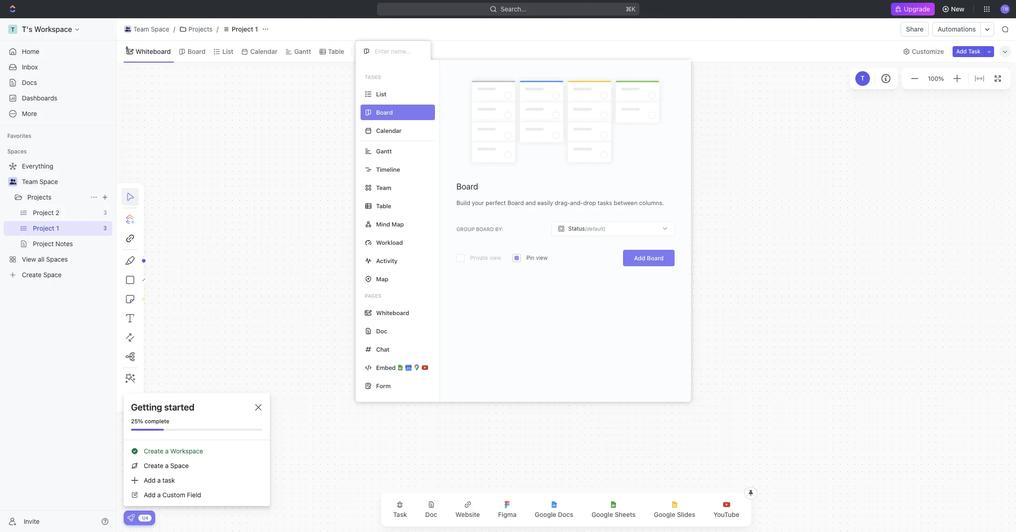 Task type: describe. For each thing, give the bounding box(es) containing it.
pin
[[527, 254, 535, 261]]

google for google slides
[[654, 511, 676, 518]]

figma button
[[491, 495, 524, 524]]

mind map
[[376, 220, 404, 228]]

private
[[470, 254, 488, 261]]

google for google sheets
[[592, 511, 613, 518]]

doc button
[[418, 495, 445, 524]]

0 vertical spatial calendar
[[250, 47, 278, 55]]

group board by:
[[457, 226, 504, 232]]

project
[[232, 25, 253, 33]]

invite
[[24, 517, 40, 525]]

1 vertical spatial map
[[376, 275, 389, 282]]

new button
[[939, 2, 970, 16]]

2 horizontal spatial team
[[376, 184, 392, 191]]

add for add a custom field
[[144, 491, 156, 499]]

user group image inside tree
[[9, 179, 16, 184]]

t
[[861, 75, 865, 82]]

0 vertical spatial team space
[[133, 25, 169, 33]]

search...
[[501, 5, 527, 13]]

0 vertical spatial space
[[151, 25, 169, 33]]

customize button
[[901, 45, 947, 58]]

task
[[163, 476, 175, 484]]

add a task
[[144, 476, 175, 484]]

25% complete
[[131, 418, 169, 425]]

onboarding checklist button image
[[127, 514, 135, 522]]

add for add a task
[[144, 476, 156, 484]]

workspace
[[170, 447, 203, 455]]

add board
[[634, 254, 664, 262]]

gantt link
[[293, 45, 311, 58]]

dashboards link
[[4, 91, 112, 105]]

Enter name... field
[[374, 47, 423, 55]]

add for add task
[[957, 48, 967, 55]]

create for create a workspace
[[144, 447, 163, 455]]

by:
[[495, 226, 504, 232]]

field
[[187, 491, 201, 499]]

calendar link
[[249, 45, 278, 58]]

custom
[[163, 491, 185, 499]]

1 vertical spatial table
[[376, 202, 392, 209]]

inbox link
[[4, 60, 112, 74]]

google sheets button
[[585, 495, 643, 524]]

create for create a space
[[144, 462, 163, 469]]

tasks
[[598, 199, 613, 206]]

website
[[456, 511, 480, 518]]

group
[[457, 226, 475, 232]]

⌘k
[[626, 5, 636, 13]]

google slides
[[654, 511, 696, 518]]

1 / from the left
[[173, 25, 175, 33]]

workload
[[376, 239, 403, 246]]

getting started
[[131, 402, 195, 412]]

1 vertical spatial list
[[376, 90, 387, 98]]

customize
[[912, 47, 944, 55]]

doc inside button
[[425, 511, 437, 518]]

add a custom field
[[144, 491, 201, 499]]

website button
[[448, 495, 487, 524]]

2 / from the left
[[217, 25, 219, 33]]

25%
[[131, 418, 143, 425]]

project 1 link
[[220, 24, 260, 35]]

sidebar navigation
[[0, 18, 116, 532]]

tree inside sidebar navigation
[[4, 159, 112, 282]]

spaces
[[7, 148, 27, 155]]

task inside button
[[393, 511, 407, 518]]

add task button
[[953, 46, 985, 57]]

dashboards
[[22, 94, 57, 102]]

task button
[[386, 495, 414, 524]]

view for private view
[[490, 254, 502, 261]]

add task
[[957, 48, 981, 55]]

a for task
[[157, 476, 161, 484]]

complete
[[145, 418, 169, 425]]

100% button
[[927, 73, 946, 84]]

pin view
[[527, 254, 548, 261]]

favorites button
[[4, 131, 35, 142]]

share
[[907, 25, 924, 33]]

list inside "link"
[[223, 47, 234, 55]]

close image
[[255, 404, 262, 411]]

drag-
[[555, 199, 570, 206]]

task inside button
[[969, 48, 981, 55]]

(default)
[[585, 226, 606, 232]]

new
[[952, 5, 965, 13]]

inbox
[[22, 63, 38, 71]]

0 vertical spatial team space link
[[122, 24, 172, 35]]

youtube button
[[707, 495, 747, 524]]

1 horizontal spatial gantt
[[376, 147, 392, 155]]

projects inside tree
[[27, 193, 52, 201]]

docs inside sidebar navigation
[[22, 79, 37, 86]]

slides
[[677, 511, 696, 518]]

1/4
[[142, 515, 148, 520]]

build
[[457, 199, 470, 206]]

whiteboard link
[[134, 45, 171, 58]]

automations button
[[934, 22, 981, 36]]

0 vertical spatial doc
[[376, 327, 388, 335]]

sheets
[[615, 511, 636, 518]]



Task type: locate. For each thing, give the bounding box(es) containing it.
projects link inside tree
[[27, 190, 87, 205]]

0 horizontal spatial list
[[223, 47, 234, 55]]

0 horizontal spatial table
[[328, 47, 344, 55]]

1 vertical spatial doc
[[425, 511, 437, 518]]

share button
[[901, 22, 930, 37]]

team inside tree
[[22, 178, 38, 185]]

getting
[[131, 402, 162, 412]]

0 vertical spatial whiteboard
[[136, 47, 171, 55]]

team space inside tree
[[22, 178, 58, 185]]

0 vertical spatial map
[[392, 220, 404, 228]]

1 vertical spatial docs
[[558, 511, 574, 518]]

0 horizontal spatial user group image
[[9, 179, 16, 184]]

and-
[[570, 199, 584, 206]]

0 horizontal spatial space
[[40, 178, 58, 185]]

1 google from the left
[[535, 511, 557, 518]]

create a space
[[144, 462, 189, 469]]

space
[[151, 25, 169, 33], [40, 178, 58, 185], [170, 462, 189, 469]]

1 horizontal spatial space
[[151, 25, 169, 33]]

1 horizontal spatial calendar
[[376, 127, 402, 134]]

0 horizontal spatial team
[[22, 178, 38, 185]]

1 horizontal spatial docs
[[558, 511, 574, 518]]

0 vertical spatial docs
[[22, 79, 37, 86]]

google left sheets
[[592, 511, 613, 518]]

0 vertical spatial gantt
[[294, 47, 311, 55]]

list down project 1 "link"
[[223, 47, 234, 55]]

view
[[490, 254, 502, 261], [536, 254, 548, 261]]

0 horizontal spatial view
[[490, 254, 502, 261]]

and
[[526, 199, 536, 206]]

1 horizontal spatial map
[[392, 220, 404, 228]]

table up mind
[[376, 202, 392, 209]]

a for space
[[165, 462, 169, 469]]

1 horizontal spatial /
[[217, 25, 219, 33]]

google for google docs
[[535, 511, 557, 518]]

task
[[969, 48, 981, 55], [393, 511, 407, 518]]

drop
[[583, 199, 596, 206]]

table
[[328, 47, 344, 55], [376, 202, 392, 209]]

whiteboard down pages
[[376, 309, 409, 316]]

whiteboard
[[136, 47, 171, 55], [376, 309, 409, 316]]

status
[[569, 225, 585, 232]]

team space down spaces
[[22, 178, 58, 185]]

perfect
[[486, 199, 506, 206]]

space inside sidebar navigation
[[40, 178, 58, 185]]

team
[[133, 25, 149, 33], [22, 178, 38, 185], [376, 184, 392, 191]]

view right pin
[[536, 254, 548, 261]]

calendar
[[250, 47, 278, 55], [376, 127, 402, 134]]

figma
[[498, 511, 517, 518]]

embed
[[376, 364, 396, 371]]

tasks
[[365, 74, 381, 80]]

0 horizontal spatial doc
[[376, 327, 388, 335]]

mind
[[376, 220, 390, 228]]

user group image inside the team space link
[[125, 27, 131, 32]]

1 vertical spatial space
[[40, 178, 58, 185]]

list down the tasks
[[376, 90, 387, 98]]

doc up chat
[[376, 327, 388, 335]]

table link
[[326, 45, 344, 58]]

gantt up timeline
[[376, 147, 392, 155]]

2 horizontal spatial google
[[654, 511, 676, 518]]

a up 'task'
[[165, 462, 169, 469]]

list
[[223, 47, 234, 55], [376, 90, 387, 98]]

/
[[173, 25, 175, 33], [217, 25, 219, 33]]

gantt
[[294, 47, 311, 55], [376, 147, 392, 155]]

1 horizontal spatial google
[[592, 511, 613, 518]]

0 vertical spatial user group image
[[125, 27, 131, 32]]

home
[[22, 47, 39, 55]]

a
[[165, 447, 169, 455], [165, 462, 169, 469], [157, 476, 161, 484], [157, 491, 161, 499]]

3 google from the left
[[654, 511, 676, 518]]

0 horizontal spatial gantt
[[294, 47, 311, 55]]

google
[[535, 511, 557, 518], [592, 511, 613, 518], [654, 511, 676, 518]]

board
[[476, 226, 494, 232]]

1 horizontal spatial doc
[[425, 511, 437, 518]]

docs link
[[4, 75, 112, 90]]

add inside button
[[957, 48, 967, 55]]

1 vertical spatial calendar
[[376, 127, 402, 134]]

automations
[[938, 25, 976, 33]]

2 google from the left
[[592, 511, 613, 518]]

task down automations button
[[969, 48, 981, 55]]

team down spaces
[[22, 178, 38, 185]]

easily
[[538, 199, 553, 206]]

1 vertical spatial task
[[393, 511, 407, 518]]

task left doc button
[[393, 511, 407, 518]]

1 view from the left
[[490, 254, 502, 261]]

google docs button
[[528, 495, 581, 524]]

your
[[472, 199, 484, 206]]

0 horizontal spatial team space link
[[22, 174, 111, 189]]

1 vertical spatial gantt
[[376, 147, 392, 155]]

docs inside button
[[558, 511, 574, 518]]

2 create from the top
[[144, 462, 163, 469]]

1 vertical spatial user group image
[[9, 179, 16, 184]]

view right private
[[490, 254, 502, 261]]

1 horizontal spatial list
[[376, 90, 387, 98]]

a for custom
[[157, 491, 161, 499]]

create
[[144, 447, 163, 455], [144, 462, 163, 469]]

board link
[[186, 45, 206, 58]]

1 horizontal spatial projects link
[[177, 24, 215, 35]]

doc
[[376, 327, 388, 335], [425, 511, 437, 518]]

calendar down 1
[[250, 47, 278, 55]]

board
[[188, 47, 206, 55], [457, 182, 478, 191], [508, 199, 524, 206], [647, 254, 664, 262]]

view button
[[356, 41, 386, 62]]

project 1
[[232, 25, 258, 33]]

map down the activity
[[376, 275, 389, 282]]

0 horizontal spatial docs
[[22, 79, 37, 86]]

0 horizontal spatial /
[[173, 25, 175, 33]]

1 vertical spatial projects
[[27, 193, 52, 201]]

google inside button
[[592, 511, 613, 518]]

0 horizontal spatial map
[[376, 275, 389, 282]]

1 horizontal spatial whiteboard
[[376, 309, 409, 316]]

list link
[[221, 45, 234, 58]]

1 vertical spatial projects link
[[27, 190, 87, 205]]

google left slides
[[654, 511, 676, 518]]

calendar up timeline
[[376, 127, 402, 134]]

doc right task button
[[425, 511, 437, 518]]

onboarding checklist button element
[[127, 514, 135, 522]]

table right gantt link
[[328, 47, 344, 55]]

a left 'task'
[[157, 476, 161, 484]]

1 horizontal spatial team space link
[[122, 24, 172, 35]]

build your perfect board and easily drag-and-drop tasks between columns.
[[457, 199, 664, 206]]

between
[[614, 199, 638, 206]]

1 vertical spatial team space
[[22, 178, 58, 185]]

a for workspace
[[165, 447, 169, 455]]

user group image
[[125, 27, 131, 32], [9, 179, 16, 184]]

projects
[[189, 25, 213, 33], [27, 193, 52, 201]]

google sheets
[[592, 511, 636, 518]]

create up create a space
[[144, 447, 163, 455]]

a down add a task
[[157, 491, 161, 499]]

team up 'whiteboard' link
[[133, 25, 149, 33]]

1 vertical spatial create
[[144, 462, 163, 469]]

chat
[[376, 345, 390, 353]]

google right figma
[[535, 511, 557, 518]]

a up create a space
[[165, 447, 169, 455]]

docs
[[22, 79, 37, 86], [558, 511, 574, 518]]

private view
[[470, 254, 502, 261]]

timeline
[[376, 166, 400, 173]]

1 vertical spatial whiteboard
[[376, 309, 409, 316]]

0 horizontal spatial projects
[[27, 193, 52, 201]]

view button
[[356, 45, 386, 58]]

upgrade link
[[892, 3, 935, 16]]

100%
[[928, 75, 944, 82]]

home link
[[4, 44, 112, 59]]

youtube
[[714, 511, 740, 518]]

1 vertical spatial team space link
[[22, 174, 111, 189]]

0 vertical spatial table
[[328, 47, 344, 55]]

0 horizontal spatial projects link
[[27, 190, 87, 205]]

0 horizontal spatial whiteboard
[[136, 47, 171, 55]]

0 vertical spatial create
[[144, 447, 163, 455]]

1 horizontal spatial user group image
[[125, 27, 131, 32]]

1 horizontal spatial team space
[[133, 25, 169, 33]]

0 horizontal spatial team space
[[22, 178, 58, 185]]

upgrade
[[904, 5, 931, 13]]

favorites
[[7, 132, 31, 139]]

pages
[[365, 293, 381, 299]]

activity
[[376, 257, 398, 264]]

team space up 'whiteboard' link
[[133, 25, 169, 33]]

tree
[[4, 159, 112, 282]]

columns.
[[639, 199, 664, 206]]

0 horizontal spatial google
[[535, 511, 557, 518]]

tree containing team space
[[4, 159, 112, 282]]

create up add a task
[[144, 462, 163, 469]]

google docs
[[535, 511, 574, 518]]

team down timeline
[[376, 184, 392, 191]]

1 horizontal spatial task
[[969, 48, 981, 55]]

gantt left table link
[[294, 47, 311, 55]]

map right mind
[[392, 220, 404, 228]]

0 vertical spatial list
[[223, 47, 234, 55]]

1 horizontal spatial team
[[133, 25, 149, 33]]

2 view from the left
[[536, 254, 548, 261]]

0 horizontal spatial task
[[393, 511, 407, 518]]

2 horizontal spatial space
[[170, 462, 189, 469]]

1 horizontal spatial projects
[[189, 25, 213, 33]]

1 horizontal spatial table
[[376, 202, 392, 209]]

form
[[376, 382, 391, 389]]

view for pin view
[[536, 254, 548, 261]]

add
[[957, 48, 967, 55], [634, 254, 646, 262], [144, 476, 156, 484], [144, 491, 156, 499]]

0 vertical spatial projects link
[[177, 24, 215, 35]]

1
[[255, 25, 258, 33]]

add for add board
[[634, 254, 646, 262]]

1 horizontal spatial view
[[536, 254, 548, 261]]

view
[[368, 47, 382, 55]]

0 horizontal spatial calendar
[[250, 47, 278, 55]]

2 vertical spatial space
[[170, 462, 189, 469]]

1 create from the top
[[144, 447, 163, 455]]

0 vertical spatial task
[[969, 48, 981, 55]]

0 vertical spatial projects
[[189, 25, 213, 33]]

started
[[164, 402, 195, 412]]

whiteboard left the board link
[[136, 47, 171, 55]]



Task type: vqa. For each thing, say whether or not it's contained in the screenshot.
the YouTube Button
yes



